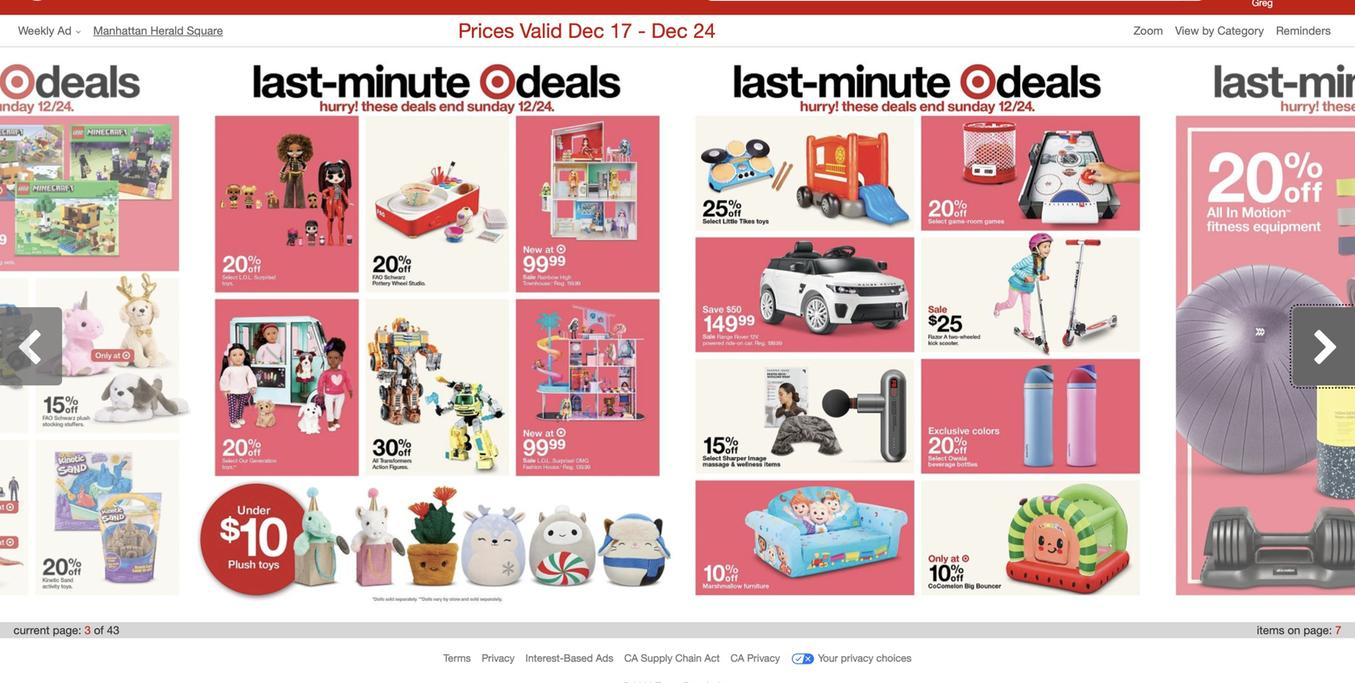 Task type: vqa. For each thing, say whether or not it's contained in the screenshot.
Privacy link
yes



Task type: describe. For each thing, give the bounding box(es) containing it.
manhattan
[[93, 23, 147, 38]]

choices
[[877, 652, 912, 664]]

7
[[1336, 623, 1342, 638]]

ca privacy
[[731, 652, 781, 664]]

reminders link
[[1277, 23, 1344, 39]]

weekly ad
[[18, 23, 72, 38]]

valid
[[520, 18, 563, 43]]

zoom
[[1134, 23, 1164, 38]]

ca for ca supply chain act
[[625, 652, 638, 664]]

privacy
[[841, 652, 874, 664]]

your
[[818, 652, 838, 664]]

view by category link
[[1176, 23, 1277, 38]]

terms
[[444, 652, 471, 664]]

2 privacy from the left
[[748, 652, 781, 664]]

reminders
[[1277, 23, 1332, 38]]

chain
[[676, 652, 702, 664]]

manhattan herald square
[[93, 23, 223, 38]]

interest-
[[526, 652, 564, 664]]

ca supply chain act
[[625, 652, 720, 664]]

17
[[610, 18, 633, 43]]

interest-based ads link
[[526, 652, 614, 664]]

ad
[[57, 23, 72, 38]]

2 dec from the left
[[652, 18, 688, 43]]

current
[[14, 623, 50, 638]]

view by category
[[1176, 23, 1265, 38]]

square
[[187, 23, 223, 38]]

page 3 image
[[197, 56, 678, 614]]

manhattan herald square link
[[93, 23, 235, 39]]

prices
[[458, 18, 515, 43]]

ccpa image
[[791, 647, 816, 671]]

view
[[1176, 23, 1200, 38]]

current page: 3 of 43
[[14, 623, 119, 638]]

based
[[564, 652, 593, 664]]

43
[[107, 623, 119, 638]]

ca supply chain act link
[[625, 652, 720, 664]]

terms link
[[444, 652, 471, 664]]

page 5 image
[[1159, 56, 1356, 614]]

ads
[[596, 652, 614, 664]]

1 privacy from the left
[[482, 652, 515, 664]]

by
[[1203, 23, 1215, 38]]

privacy link
[[482, 652, 515, 664]]

herald
[[150, 23, 184, 38]]



Task type: locate. For each thing, give the bounding box(es) containing it.
ca left 'supply'
[[625, 652, 638, 664]]

1 horizontal spatial ca
[[731, 652, 745, 664]]

1 horizontal spatial privacy
[[748, 652, 781, 664]]

1 page: from the left
[[53, 623, 81, 638]]

form
[[697, 0, 1214, 2]]

zoom link
[[1134, 23, 1176, 39]]

1 dec from the left
[[568, 18, 605, 43]]

ca privacy link
[[731, 652, 781, 664]]

zoom-in element
[[1134, 23, 1164, 38]]

Search Weekly Ad search field
[[697, 0, 1214, 2]]

privacy left 'ccpa' icon at the right bottom of page
[[748, 652, 781, 664]]

dec
[[568, 18, 605, 43], [652, 18, 688, 43]]

dec left 17
[[568, 18, 605, 43]]

1 horizontal spatial page:
[[1304, 623, 1333, 638]]

of
[[94, 623, 104, 638]]

prices valid dec 17 - dec 24
[[458, 18, 716, 43]]

ca for ca privacy
[[731, 652, 745, 664]]

-
[[638, 18, 646, 43]]

on
[[1288, 623, 1301, 638]]

0 horizontal spatial dec
[[568, 18, 605, 43]]

3
[[85, 623, 91, 638]]

category
[[1218, 23, 1265, 38]]

items on page: 7
[[1258, 623, 1342, 638]]

weekly
[[18, 23, 54, 38]]

weekly ad link
[[18, 23, 93, 39]]

privacy
[[482, 652, 515, 664], [748, 652, 781, 664]]

supply
[[641, 652, 673, 664]]

24
[[694, 18, 716, 43]]

ca
[[625, 652, 638, 664], [731, 652, 745, 664]]

ca right act
[[731, 652, 745, 664]]

privacy right terms link
[[482, 652, 515, 664]]

0 horizontal spatial privacy
[[482, 652, 515, 664]]

0 horizontal spatial page:
[[53, 623, 81, 638]]

page:
[[53, 623, 81, 638], [1304, 623, 1333, 638]]

dec right -
[[652, 18, 688, 43]]

act
[[705, 652, 720, 664]]

your privacy choices
[[818, 652, 912, 664]]

items
[[1258, 623, 1285, 638]]

interest-based ads
[[526, 652, 614, 664]]

2 page: from the left
[[1304, 623, 1333, 638]]

page 2 image
[[0, 56, 197, 614]]

page: left 7
[[1304, 623, 1333, 638]]

2 ca from the left
[[731, 652, 745, 664]]

1 ca from the left
[[625, 652, 638, 664]]

page: left 3
[[53, 623, 81, 638]]

0 horizontal spatial ca
[[625, 652, 638, 664]]

1 horizontal spatial dec
[[652, 18, 688, 43]]

page 4 image
[[678, 56, 1159, 614]]

your privacy choices link
[[791, 647, 912, 671]]



